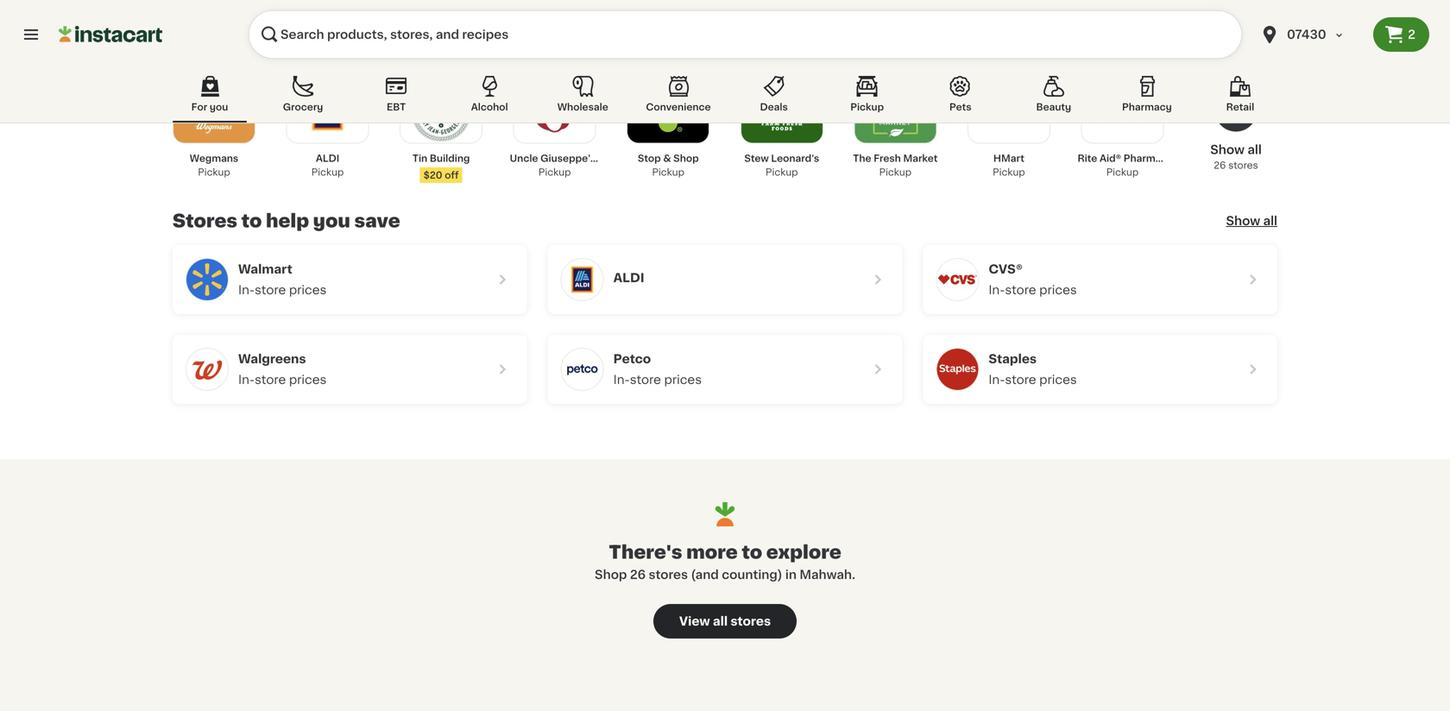 Task type: locate. For each thing, give the bounding box(es) containing it.
wegmans
[[190, 154, 238, 163]]

stores to help you save
[[173, 212, 400, 230]]

aldi for aldi pickup
[[316, 154, 339, 163]]

all inside popup button
[[1263, 215, 1277, 227]]

pickup down giuseppe's
[[539, 167, 571, 177]]

pickup down 'aid®'
[[1106, 167, 1139, 177]]

pharmacy
[[1122, 102, 1172, 112], [1124, 154, 1173, 163]]

walmart
[[238, 263, 292, 275]]

show inside popup button
[[1226, 215, 1260, 227]]

rite
[[1078, 154, 1097, 163]]

walgreens
[[238, 353, 306, 365]]

pickup up stores to help you save
[[311, 167, 344, 177]]

aldi up petco
[[613, 272, 644, 284]]

walgreens in-store prices
[[238, 353, 327, 386]]

wholesale button
[[546, 73, 620, 123]]

1 horizontal spatial all
[[1247, 144, 1262, 156]]

in- for petco in-store prices
[[613, 374, 630, 386]]

1 vertical spatial you
[[313, 212, 350, 230]]

you right help
[[313, 212, 350, 230]]

in- inside walgreens in-store prices
[[238, 374, 255, 386]]

grocery
[[283, 102, 323, 112]]

the fresh market pickup
[[853, 154, 938, 177]]

0 horizontal spatial aldi image
[[298, 82, 357, 141]]

in- down walmart
[[238, 284, 255, 296]]

0 vertical spatial aldi image
[[298, 82, 357, 141]]

26 down retail button
[[1214, 161, 1226, 170]]

pickup inside uncle giuseppe's marketplace pickup
[[539, 167, 571, 177]]

show inside show all 26 stores
[[1210, 144, 1245, 156]]

1 vertical spatial stores
[[649, 569, 688, 581]]

to left help
[[241, 212, 262, 230]]

to up counting)
[[742, 543, 762, 561]]

1 vertical spatial shop
[[595, 569, 627, 581]]

pickup up the
[[850, 102, 884, 112]]

1 horizontal spatial aldi image
[[562, 259, 603, 300]]

wegmans pickup
[[190, 154, 238, 177]]

show for show all 26 stores
[[1210, 144, 1245, 156]]

pickup down &
[[652, 167, 684, 177]]

1 horizontal spatial 26
[[1214, 161, 1226, 170]]

in- inside cvs® in-store prices
[[989, 284, 1005, 296]]

&
[[663, 154, 671, 163]]

fresh
[[874, 154, 901, 163]]

shop right &
[[673, 154, 699, 163]]

0 vertical spatial 26
[[1214, 161, 1226, 170]]

walmart in-store prices
[[238, 263, 327, 296]]

0 vertical spatial pharmacy
[[1122, 102, 1172, 112]]

prices inside petco in-store prices
[[664, 374, 702, 386]]

pickup inside stop & shop pickup
[[652, 167, 684, 177]]

1 horizontal spatial aldi
[[613, 272, 644, 284]]

shop inside there's more to explore shop 26 stores (and counting) in mahwah.
[[595, 569, 627, 581]]

store inside staples in-store prices
[[1005, 374, 1036, 386]]

1 vertical spatial to
[[742, 543, 762, 561]]

show for show all
[[1226, 215, 1260, 227]]

staples in-store prices
[[989, 353, 1077, 386]]

26 inside there's more to explore shop 26 stores (and counting) in mahwah.
[[630, 569, 646, 581]]

in- down petco
[[613, 374, 630, 386]]

rite aid® pharmacy pickup
[[1078, 154, 1173, 177]]

0 vertical spatial aldi
[[316, 154, 339, 163]]

prices inside cvs® in-store prices
[[1039, 284, 1077, 296]]

0 vertical spatial you
[[210, 102, 228, 112]]

you
[[210, 102, 228, 112], [313, 212, 350, 230]]

petco
[[613, 353, 651, 365]]

2 horizontal spatial all
[[1263, 215, 1277, 227]]

aldi image
[[298, 82, 357, 141], [562, 259, 603, 300]]

aldi down grocery
[[316, 154, 339, 163]]

store inside walgreens in-store prices
[[255, 374, 286, 386]]

pets
[[949, 102, 971, 112]]

0 horizontal spatial stores
[[649, 569, 688, 581]]

staples image
[[937, 349, 978, 390]]

store down cvs® on the right top of the page
[[1005, 284, 1036, 296]]

show all 26 stores
[[1210, 144, 1262, 170]]

in- for staples in-store prices
[[989, 374, 1005, 386]]

0 vertical spatial show
[[1210, 144, 1245, 156]]

aid®
[[1100, 154, 1121, 163]]

view all stores
[[679, 615, 771, 627]]

aldi
[[316, 154, 339, 163], [613, 272, 644, 284]]

show
[[1210, 144, 1245, 156], [1226, 215, 1260, 227]]

counting)
[[722, 569, 782, 581]]

prices for staples in-store prices
[[1039, 374, 1077, 386]]

07430 button
[[1259, 10, 1363, 59]]

shop
[[673, 154, 699, 163], [595, 569, 627, 581]]

prices
[[289, 284, 327, 296], [1039, 284, 1077, 296], [289, 374, 327, 386], [664, 374, 702, 386], [1039, 374, 1077, 386]]

stores down there's
[[649, 569, 688, 581]]

in- inside staples in-store prices
[[989, 374, 1005, 386]]

store inside 'walmart in-store prices'
[[255, 284, 286, 296]]

store inside cvs® in-store prices
[[1005, 284, 1036, 296]]

stop
[[638, 154, 661, 163]]

1 vertical spatial show
[[1226, 215, 1260, 227]]

show all
[[1226, 215, 1277, 227]]

pharmacy button
[[1110, 73, 1184, 123]]

to inside tab panel
[[241, 212, 262, 230]]

stores up show all
[[1228, 161, 1258, 170]]

pickup down wegmans at the top left of page
[[198, 167, 230, 177]]

ebt
[[387, 102, 406, 112]]

pharmacy inside the 'rite aid® pharmacy pickup'
[[1124, 154, 1173, 163]]

in- down staples
[[989, 374, 1005, 386]]

in- for walmart in-store prices
[[238, 284, 255, 296]]

aldi inside aldi pickup
[[316, 154, 339, 163]]

in- for cvs® in-store prices
[[989, 284, 1005, 296]]

mahwah.
[[800, 569, 855, 581]]

retail button
[[1203, 73, 1277, 123]]

aldi image for "petco" 'icon'
[[562, 259, 603, 300]]

1 vertical spatial all
[[1263, 215, 1277, 227]]

aldi pickup
[[311, 154, 344, 177]]

0 horizontal spatial 26
[[630, 569, 646, 581]]

to inside there's more to explore shop 26 stores (and counting) in mahwah.
[[742, 543, 762, 561]]

0 horizontal spatial all
[[713, 615, 728, 627]]

in-
[[238, 284, 255, 296], [989, 284, 1005, 296], [238, 374, 255, 386], [613, 374, 630, 386], [989, 374, 1005, 386]]

None search field
[[249, 10, 1242, 59]]

1 horizontal spatial to
[[742, 543, 762, 561]]

(and
[[691, 569, 719, 581]]

prices inside 'walmart in-store prices'
[[289, 284, 327, 296]]

instacart image
[[59, 24, 162, 45]]

uncle giuseppe's marketplace pickup
[[510, 154, 659, 177]]

26 down there's
[[630, 569, 646, 581]]

1 vertical spatial aldi image
[[562, 259, 603, 300]]

pharmacy right 'aid®'
[[1124, 154, 1173, 163]]

in- inside petco in-store prices
[[613, 374, 630, 386]]

prices inside staples in-store prices
[[1039, 374, 1077, 386]]

07430 button
[[1249, 10, 1373, 59]]

deals button
[[737, 73, 811, 123]]

26
[[1214, 161, 1226, 170], [630, 569, 646, 581]]

you right for
[[210, 102, 228, 112]]

store down staples
[[1005, 374, 1036, 386]]

show down retail
[[1210, 144, 1245, 156]]

alcohol
[[471, 102, 508, 112]]

pickup down fresh
[[879, 167, 912, 177]]

stores
[[1228, 161, 1258, 170], [649, 569, 688, 581], [731, 615, 771, 627]]

1 vertical spatial pharmacy
[[1124, 154, 1173, 163]]

shop categories tab list
[[173, 73, 1277, 123]]

stew leonard's image
[[752, 82, 811, 141]]

show down show all 26 stores
[[1226, 215, 1260, 227]]

1 vertical spatial aldi
[[613, 272, 644, 284]]

1 vertical spatial 26
[[630, 569, 646, 581]]

in- down cvs® on the right top of the page
[[989, 284, 1005, 296]]

1 horizontal spatial shop
[[673, 154, 699, 163]]

store for walgreens
[[255, 374, 286, 386]]

store
[[255, 284, 286, 296], [1005, 284, 1036, 296], [255, 374, 286, 386], [630, 374, 661, 386], [1005, 374, 1036, 386]]

1 horizontal spatial you
[[313, 212, 350, 230]]

0 vertical spatial to
[[241, 212, 262, 230]]

prices for walgreens in-store prices
[[289, 374, 327, 386]]

to
[[241, 212, 262, 230], [742, 543, 762, 561]]

convenience
[[646, 102, 711, 112]]

in- for walgreens in-store prices
[[238, 374, 255, 386]]

all
[[1247, 144, 1262, 156], [1263, 215, 1277, 227], [713, 615, 728, 627]]

2 vertical spatial stores
[[731, 615, 771, 627]]

all inside button
[[713, 615, 728, 627]]

Search field
[[249, 10, 1242, 59]]

the
[[853, 154, 871, 163]]

pickup
[[850, 102, 884, 112], [198, 167, 230, 177], [311, 167, 344, 177], [539, 167, 571, 177], [652, 167, 684, 177], [766, 167, 798, 177], [879, 167, 912, 177], [993, 167, 1025, 177], [1106, 167, 1139, 177]]

the fresh market image
[[866, 82, 925, 141]]

0 horizontal spatial shop
[[595, 569, 627, 581]]

0 vertical spatial all
[[1247, 144, 1262, 156]]

pharmacy up the 'rite aid® pharmacy pickup'
[[1122, 102, 1172, 112]]

for you
[[191, 102, 228, 112]]

stores down counting)
[[731, 615, 771, 627]]

view all stores button
[[653, 604, 797, 639]]

pickup inside the "stew leonard's pickup"
[[766, 167, 798, 177]]

tin
[[412, 154, 427, 163]]

0 vertical spatial shop
[[673, 154, 699, 163]]

store down walgreens
[[255, 374, 286, 386]]

store inside petco in-store prices
[[630, 374, 661, 386]]

stores
[[173, 212, 237, 230]]

stores inside show all 26 stores
[[1228, 161, 1258, 170]]

0 horizontal spatial to
[[241, 212, 262, 230]]

pickup down the leonard's
[[766, 167, 798, 177]]

in- inside 'walmart in-store prices'
[[238, 284, 255, 296]]

2 vertical spatial all
[[713, 615, 728, 627]]

store down walmart
[[255, 284, 286, 296]]

prices inside walgreens in-store prices
[[289, 374, 327, 386]]

convenience button
[[639, 73, 718, 123]]

0 horizontal spatial you
[[210, 102, 228, 112]]

you inside tab panel
[[313, 212, 350, 230]]

show all button
[[1226, 212, 1277, 230]]

prices for cvs® in-store prices
[[1039, 284, 1077, 296]]

shop down there's
[[595, 569, 627, 581]]

0 horizontal spatial aldi
[[316, 154, 339, 163]]

store down petco
[[630, 374, 661, 386]]

hmart
[[993, 154, 1024, 163]]

in
[[785, 569, 797, 581]]

all inside show all 26 stores
[[1247, 144, 1262, 156]]

1 horizontal spatial stores
[[731, 615, 771, 627]]

0 vertical spatial stores
[[1228, 161, 1258, 170]]

2 horizontal spatial stores
[[1228, 161, 1258, 170]]

in- down walgreens
[[238, 374, 255, 386]]



Task type: vqa. For each thing, say whether or not it's contained in the screenshot.
June in the SWEET BUT SAME CLASSIC TASTE REVIEWED ON JUNE 12, 2023 BY KRYSTALM132 ON INFLUENSTER.COM
no



Task type: describe. For each thing, give the bounding box(es) containing it.
cvs®
[[989, 263, 1023, 275]]

beauty button
[[1017, 73, 1091, 123]]

pickup down hmart in the top of the page
[[993, 167, 1025, 177]]

hmart image
[[980, 82, 1038, 141]]

market
[[903, 154, 938, 163]]

deals
[[760, 102, 788, 112]]

stores inside view all stores button
[[731, 615, 771, 627]]

pickup inside wegmans pickup
[[198, 167, 230, 177]]

for
[[191, 102, 207, 112]]

there's more to explore shop 26 stores (and counting) in mahwah.
[[595, 543, 855, 581]]

for you button
[[173, 73, 247, 123]]

aldi image for stop & shop image
[[298, 82, 357, 141]]

store for walmart
[[255, 284, 286, 296]]

shop inside stop & shop pickup
[[673, 154, 699, 163]]

cvs® in-store prices
[[989, 263, 1077, 296]]

prices for walmart in-store prices
[[289, 284, 327, 296]]

off
[[445, 170, 459, 180]]

cvs® image
[[937, 259, 978, 300]]

stop & shop pickup
[[638, 154, 699, 177]]

stop & shop image
[[639, 82, 698, 141]]

more
[[686, 543, 738, 561]]

staples
[[989, 353, 1037, 365]]

stew
[[744, 154, 769, 163]]

wegmans image
[[185, 82, 243, 141]]

uncle
[[510, 154, 538, 163]]

help
[[266, 212, 309, 230]]

view all stores link
[[653, 604, 797, 639]]

there's
[[609, 543, 682, 561]]

marketplace
[[598, 154, 659, 163]]

giuseppe's
[[540, 154, 596, 163]]

retail
[[1226, 102, 1254, 112]]

wholesale
[[557, 102, 608, 112]]

petco image
[[562, 349, 603, 390]]

pets button
[[923, 73, 998, 123]]

walmart image
[[186, 259, 228, 300]]

leonard's
[[771, 154, 819, 163]]

all for show all 26 stores
[[1247, 144, 1262, 156]]

you inside button
[[210, 102, 228, 112]]

save
[[354, 212, 400, 230]]

stew leonard's pickup
[[744, 154, 819, 177]]

store for petco
[[630, 374, 661, 386]]

view
[[679, 615, 710, 627]]

pickup button
[[830, 73, 904, 123]]

petco in-store prices
[[613, 353, 702, 386]]

grocery button
[[266, 73, 340, 123]]

pickup inside the 'rite aid® pharmacy pickup'
[[1106, 167, 1139, 177]]

store for cvs®
[[1005, 284, 1036, 296]]

explore
[[766, 543, 841, 561]]

walgreens image
[[186, 349, 228, 390]]

tin building image
[[412, 82, 470, 141]]

building
[[430, 154, 470, 163]]

pickup inside button
[[850, 102, 884, 112]]

all for view all stores
[[713, 615, 728, 627]]

stores to help you save tab panel
[[164, 74, 1286, 404]]

aldi for aldi
[[613, 272, 644, 284]]

$20
[[423, 170, 442, 180]]

rite aid® pharmacy image
[[1093, 82, 1152, 141]]

all for show all
[[1263, 215, 1277, 227]]

pharmacy inside button
[[1122, 102, 1172, 112]]

tin building $20 off
[[412, 154, 470, 180]]

2 button
[[1373, 17, 1429, 52]]

store for staples
[[1005, 374, 1036, 386]]

pickup inside the fresh market pickup
[[879, 167, 912, 177]]

beauty
[[1036, 102, 1071, 112]]

hmart pickup
[[993, 154, 1025, 177]]

ebt button
[[359, 73, 433, 123]]

2
[[1408, 28, 1415, 41]]

uncle giuseppe's marketplace image
[[525, 82, 584, 141]]

prices for petco in-store prices
[[664, 374, 702, 386]]

stores inside there's more to explore shop 26 stores (and counting) in mahwah.
[[649, 569, 688, 581]]

07430
[[1287, 28, 1326, 41]]

alcohol button
[[452, 73, 527, 123]]

aldi link
[[548, 245, 902, 314]]

26 inside show all 26 stores
[[1214, 161, 1226, 170]]



